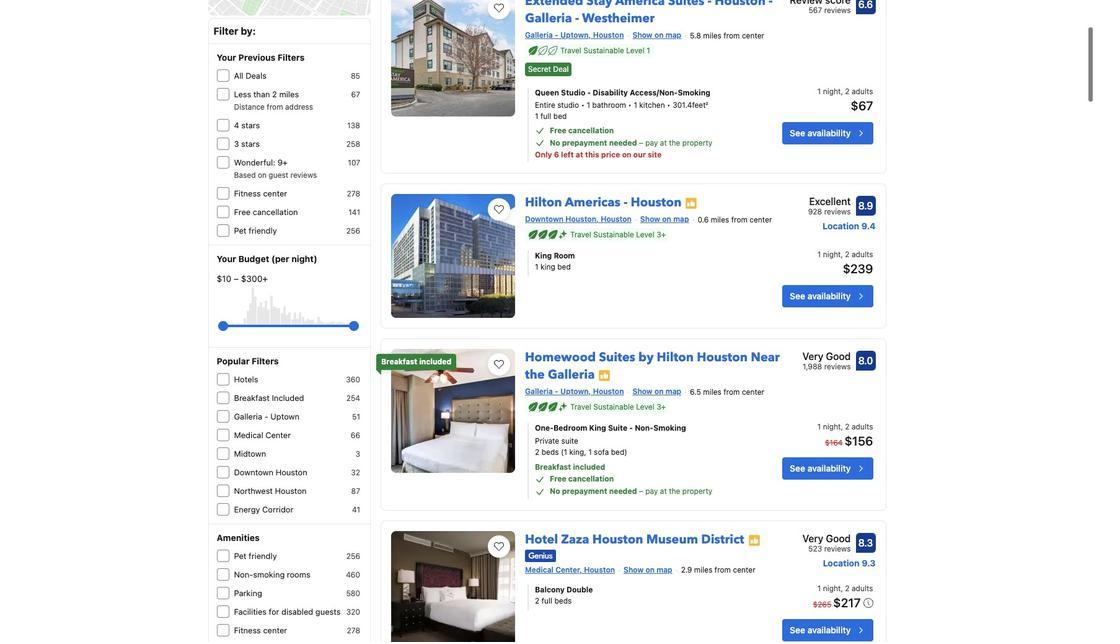 Task type: locate. For each thing, give the bounding box(es) containing it.
disabled
[[282, 607, 313, 617]]

1 vertical spatial travel sustainable level 3+
[[571, 403, 666, 412]]

0 vertical spatial galleria - uptown, houston
[[525, 30, 624, 40]]

very good 1,988 reviews
[[803, 351, 851, 372]]

1 horizontal spatial •
[[629, 101, 632, 110]]

sustainable for americas
[[594, 230, 635, 239]]

-
[[708, 0, 712, 9], [769, 0, 773, 9], [576, 10, 580, 27], [555, 30, 559, 40], [588, 88, 591, 97], [624, 194, 628, 211], [555, 387, 559, 397], [265, 412, 268, 422], [630, 424, 633, 433]]

1 horizontal spatial breakfast
[[382, 357, 418, 367]]

0 vertical spatial hilton
[[525, 194, 562, 211]]

3 night from the top
[[824, 422, 841, 432]]

1 vertical spatial breakfast
[[234, 393, 270, 403]]

0 vertical spatial your
[[217, 52, 236, 63]]

1 vertical spatial needed
[[610, 487, 637, 497]]

center,
[[556, 566, 583, 575]]

1 1 night , 2 adults from the top
[[818, 422, 874, 432]]

room
[[554, 251, 575, 261]]

reviews inside "very good 523 reviews"
[[825, 545, 851, 554]]

0 horizontal spatial non-
[[234, 570, 253, 580]]

smoking up 301.4feet²
[[678, 88, 711, 97]]

your previous filters
[[217, 52, 305, 63]]

downtown up northwest
[[234, 468, 274, 478]]

0 vertical spatial fitness
[[234, 189, 261, 199]]

miles right 0.6
[[711, 215, 730, 225]]

3 • from the left
[[668, 101, 671, 110]]

on for 0.6 miles from center
[[663, 215, 672, 224]]

guests
[[316, 607, 341, 617]]

1 very good element from the top
[[803, 349, 851, 364]]

1 horizontal spatial medical
[[525, 566, 554, 575]]

2 see availability from the top
[[790, 291, 851, 302]]

0 horizontal spatial this property is part of our preferred partner program. it's committed to providing excellent service and good value. it'll pay us a higher commission if you make a booking. image
[[599, 370, 611, 382]]

0 horizontal spatial medical
[[234, 431, 263, 440]]

show on map up balcony double link
[[624, 566, 673, 575]]

suites inside extended stay america suites - houston - galleria - westheimer
[[669, 0, 705, 9]]

0 horizontal spatial •
[[582, 101, 585, 110]]

downtown houston
[[234, 468, 308, 478]]

,
[[841, 87, 844, 96], [841, 250, 844, 259], [841, 422, 844, 432], [841, 585, 844, 594]]

see availability link down 1 night , 2 adults $239
[[783, 285, 874, 308]]

all
[[234, 71, 244, 81]]

stars right 4
[[242, 120, 260, 130]]

this property is part of our preferred partner program. it's committed to providing excellent service and good value. it'll pay us a higher commission if you make a booking. image for houston
[[686, 197, 698, 210]]

0 vertical spatial stars
[[242, 120, 260, 130]]

1 vertical spatial filters
[[252, 356, 279, 367]]

3 availability from the top
[[808, 463, 851, 474]]

• right 'studio'
[[582, 101, 585, 110]]

from for hilton americas - houston
[[732, 215, 748, 225]]

night inside 1 night , 2 adults $239
[[824, 250, 841, 259]]

friendly up smoking
[[249, 552, 277, 561]]

2 vertical spatial the
[[669, 487, 681, 497]]

king room 1 king bed
[[535, 251, 575, 272]]

1 vertical spatial pet
[[234, 552, 247, 561]]

pay up hotel zaza houston museum district link
[[646, 487, 659, 497]]

very for 8.0
[[803, 351, 824, 362]]

this property is part of our preferred partner program. it's committed to providing excellent service and good value. it'll pay us a higher commission if you make a booking. image for museum
[[749, 535, 761, 547]]

1 vertical spatial friendly
[[249, 552, 277, 561]]

location
[[823, 221, 860, 232], [824, 559, 860, 569]]

downtown for downtown houston, houston
[[525, 215, 564, 224]]

4 see availability from the top
[[790, 626, 851, 636]]

2 inside balcony double 2 full beds
[[535, 597, 540, 606]]

0 vertical spatial 278
[[347, 189, 360, 199]]

1 vertical spatial king
[[590, 424, 607, 433]]

1 horizontal spatial hilton
[[657, 349, 694, 366]]

queen
[[535, 88, 560, 97]]

availability for hilton americas - houston
[[808, 291, 851, 302]]

availability down $164
[[808, 463, 851, 474]]

sustainable up king room 'link'
[[594, 230, 635, 239]]

1 good from the top
[[827, 351, 851, 362]]

stars down 4 stars
[[241, 139, 260, 149]]

this property is part of our preferred partner program. it's committed to providing excellent service and good value. it'll pay us a higher commission if you make a booking. image
[[686, 197, 698, 210], [599, 370, 611, 382]]

1 pay from the top
[[646, 138, 659, 148]]

on down extended stay america suites - houston - galleria - westheimer link
[[655, 30, 664, 40]]

1 vertical spatial no prepayment needed – pay at the property
[[550, 487, 713, 497]]

9+
[[278, 158, 288, 168]]

see availability for homewood suites by hilton houston near the galleria
[[790, 463, 851, 474]]

1 horizontal spatial downtown
[[525, 215, 564, 224]]

scored 8.3 element
[[856, 534, 876, 554]]

good for 8.3
[[827, 534, 851, 545]]

1 vertical spatial very good element
[[803, 532, 851, 547]]

only
[[535, 150, 553, 160]]

0 vertical spatial included
[[420, 357, 452, 367]]

0 vertical spatial very
[[803, 351, 824, 362]]

location down excellent 928 reviews on the top of the page
[[823, 221, 860, 232]]

from right 5.8
[[724, 31, 740, 40]]

see availability down $164
[[790, 463, 851, 474]]

2 inside 1 night , 2 adults $67
[[846, 87, 850, 96]]

1 needed from the top
[[610, 138, 637, 148]]

2 no from the top
[[550, 487, 561, 497]]

1 3+ from the top
[[657, 230, 666, 239]]

2 vertical spatial –
[[640, 487, 644, 497]]

center for 0.6 miles from center
[[750, 215, 773, 225]]

1 inside 1 night , 2 adults $67
[[818, 87, 822, 96]]

your up $10
[[217, 254, 236, 264]]

see availability link for hotel zaza houston museum district
[[783, 620, 874, 642]]

secret
[[529, 65, 551, 74]]

on for 6.5 miles from center
[[655, 387, 664, 397]]

1 friendly from the top
[[249, 226, 277, 236]]

show up balcony double link
[[624, 566, 644, 575]]

downtown
[[525, 215, 564, 224], [234, 468, 274, 478]]

show
[[633, 30, 653, 40], [641, 215, 661, 224], [633, 387, 653, 397], [624, 566, 644, 575]]

2 uptown, from the top
[[561, 387, 592, 397]]

1 vertical spatial included
[[573, 463, 606, 472]]

entire studio • 1 bathroom • 1 kitchen • 301.4feet² 1 full bed
[[535, 101, 709, 121]]

good inside very good 1,988 reviews
[[827, 351, 851, 362]]

travel sustainable level 3+ up the suite in the right of the page
[[571, 403, 666, 412]]

location down "very good 523 reviews"
[[824, 559, 860, 569]]

see availability
[[790, 128, 851, 138], [790, 291, 851, 302], [790, 463, 851, 474], [790, 626, 851, 636]]

0 vertical spatial smoking
[[678, 88, 711, 97]]

level up one-bedroom king suite - non-smoking link
[[637, 403, 655, 412]]

2 , from the top
[[841, 250, 844, 259]]

3 up 32
[[356, 450, 360, 459]]

0 vertical spatial prepayment
[[563, 138, 608, 148]]

travel sustainable level 3+ up king room 'link'
[[571, 230, 666, 239]]

suites up 5.8
[[669, 0, 705, 9]]

1 horizontal spatial included
[[573, 463, 606, 472]]

see availability link down $164
[[783, 458, 874, 480]]

3 see availability link from the top
[[783, 458, 874, 480]]

reviews right 567
[[825, 6, 851, 15]]

review score element
[[791, 0, 851, 7]]

1 vertical spatial the
[[525, 367, 545, 383]]

1 see from the top
[[790, 128, 806, 138]]

suites
[[669, 0, 705, 9], [599, 349, 636, 366]]

reviews inside excellent 928 reviews
[[825, 207, 851, 217]]

houston down site
[[631, 194, 682, 211]]

0 horizontal spatial included
[[420, 357, 452, 367]]

1 vertical spatial uptown,
[[561, 387, 592, 397]]

2 pay from the top
[[646, 487, 659, 497]]

medical for medical center, houston
[[525, 566, 554, 575]]

2 availability from the top
[[808, 291, 851, 302]]

2 3+ from the top
[[657, 403, 666, 412]]

northwest houston
[[234, 486, 307, 496]]

disability
[[593, 88, 628, 97]]

4 adults from the top
[[852, 585, 874, 594]]

0 vertical spatial needed
[[610, 138, 637, 148]]

sustainable down westheimer
[[584, 46, 625, 55]]

center for 5.8 miles from center
[[743, 31, 765, 40]]

1 vertical spatial level
[[637, 230, 655, 239]]

good inside "very good 523 reviews"
[[827, 534, 851, 545]]

see availability link for hilton americas - houston
[[783, 285, 874, 308]]

map left '2.9'
[[657, 566, 673, 575]]

0 vertical spatial uptown,
[[561, 30, 592, 40]]

beds down balcony
[[555, 597, 572, 606]]

0 vertical spatial medical
[[234, 431, 263, 440]]

this property is part of our preferred partner program. it's committed to providing excellent service and good value. it'll pay us a higher commission if you make a booking. image
[[686, 197, 698, 210], [599, 370, 611, 382], [749, 535, 761, 547], [749, 535, 761, 547]]

miles for hotel zaza houston museum district
[[695, 566, 713, 575]]

2 galleria - uptown, houston from the top
[[525, 387, 624, 397]]

0 vertical spatial this property is part of our preferred partner program. it's committed to providing excellent service and good value. it'll pay us a higher commission if you make a booking. image
[[686, 197, 698, 210]]

fitness down facilities
[[234, 626, 261, 636]]

3+ for houston
[[657, 230, 666, 239]]

your for your previous filters
[[217, 52, 236, 63]]

private suite 2 beds (1 king, 1 sofa bed) breakfast included
[[535, 437, 628, 472]]

miles for homewood suites by hilton houston near the galleria
[[704, 388, 722, 397]]

8.0
[[859, 356, 874, 367]]

at up museum
[[661, 487, 667, 497]]

see availability for hilton americas - houston
[[790, 291, 851, 302]]

2 very from the top
[[803, 534, 824, 545]]

3 , from the top
[[841, 422, 844, 432]]

1 galleria - uptown, houston from the top
[[525, 30, 624, 40]]

night)
[[292, 254, 318, 264]]

at
[[661, 138, 667, 148], [576, 150, 584, 160], [661, 487, 667, 497]]

level down westheimer
[[627, 46, 645, 55]]

very good element
[[803, 349, 851, 364], [803, 532, 851, 547]]

houston inside hilton americas - houston link
[[631, 194, 682, 211]]

2 prepayment from the top
[[563, 487, 608, 497]]

group
[[223, 316, 354, 336]]

beds
[[542, 448, 559, 457], [555, 597, 572, 606]]

distance
[[234, 102, 265, 112]]

uptown, up 'travel sustainable level 1'
[[561, 30, 592, 40]]

2 278 from the top
[[347, 627, 360, 636]]

2 adults from the top
[[852, 250, 874, 259]]

0 vertical spatial breakfast
[[382, 357, 418, 367]]

see for hilton americas - houston
[[790, 291, 806, 302]]

$164 $156
[[826, 434, 874, 449]]

1 vertical spatial suites
[[599, 349, 636, 366]]

0 vertical spatial 3
[[234, 139, 239, 149]]

0 vertical spatial pet
[[234, 226, 247, 236]]

2 vertical spatial cancellation
[[569, 475, 614, 484]]

1 vertical spatial full
[[542, 597, 553, 606]]

2 pet friendly from the top
[[234, 552, 277, 561]]

1 vertical spatial 278
[[347, 627, 360, 636]]

1 pet friendly from the top
[[234, 226, 277, 236]]

1 vertical spatial downtown
[[234, 468, 274, 478]]

0 horizontal spatial 3
[[234, 139, 239, 149]]

3 see availability from the top
[[790, 463, 851, 474]]

– up the our
[[640, 138, 644, 148]]

9.3
[[863, 559, 876, 569]]

no down private suite 2 beds (1 king, 1 sofa bed) breakfast included at the bottom
[[550, 487, 561, 497]]

2 property from the top
[[683, 487, 713, 497]]

256 down 141
[[347, 226, 360, 236]]

cancellation up this
[[569, 126, 614, 135]]

filters up hotels
[[252, 356, 279, 367]]

2 very good element from the top
[[803, 532, 851, 547]]

no prepayment needed – pay at the property
[[550, 138, 713, 148], [550, 487, 713, 497]]

0 vertical spatial full
[[541, 112, 552, 121]]

based
[[234, 171, 256, 180]]

1 stars from the top
[[242, 120, 260, 130]]

523
[[809, 545, 823, 554]]

good right the 523
[[827, 534, 851, 545]]

3 for 3 stars
[[234, 139, 239, 149]]

2 travel sustainable level 3+ from the top
[[571, 403, 666, 412]]

301.4feet²
[[673, 101, 709, 110]]

2 no prepayment needed – pay at the property from the top
[[550, 487, 713, 497]]

0 horizontal spatial suites
[[599, 349, 636, 366]]

free cancellation down based on guest reviews
[[234, 207, 298, 217]]

extended
[[525, 0, 584, 9]]

genius discounts available at this property. image
[[525, 550, 557, 562], [525, 550, 557, 562]]

galleria - uptown, houston for travel sustainable level 1
[[525, 30, 624, 40]]

miles for hilton americas - houston
[[711, 215, 730, 225]]

51
[[352, 413, 360, 422]]

1 night , 2 adults up $164 $156 on the bottom of the page
[[818, 422, 874, 432]]

prepayment down private suite 2 beds (1 king, 1 sofa bed) breakfast included at the bottom
[[563, 487, 608, 497]]

1
[[647, 46, 651, 55], [818, 87, 822, 96], [587, 101, 591, 110], [634, 101, 638, 110], [535, 112, 539, 121], [818, 250, 822, 259], [535, 262, 539, 272], [818, 422, 822, 432], [589, 448, 592, 457], [818, 585, 822, 594]]

galleria inside extended stay america suites - houston - galleria - westheimer
[[525, 10, 572, 27]]

adults up $217 at the right of page
[[852, 585, 874, 594]]

3 for 3
[[356, 450, 360, 459]]

2 location from the top
[[824, 559, 860, 569]]

level
[[627, 46, 645, 55], [637, 230, 655, 239], [637, 403, 655, 412]]

adults up $67
[[852, 87, 874, 96]]

cancellation down based on guest reviews
[[253, 207, 298, 217]]

king inside one-bedroom king suite - non-smoking link
[[590, 424, 607, 433]]

bed down 'studio'
[[554, 112, 567, 121]]

fitness center down based on guest reviews
[[234, 189, 287, 199]]

travel up "deal"
[[561, 46, 582, 55]]

0 vertical spatial no prepayment needed – pay at the property
[[550, 138, 713, 148]]

1 vertical spatial your
[[217, 254, 236, 264]]

from for homewood suites by hilton houston near the galleria
[[724, 388, 740, 397]]

2 good from the top
[[827, 534, 851, 545]]

free down based on the left top
[[234, 207, 251, 217]]

needed
[[610, 138, 637, 148], [610, 487, 637, 497]]

medical up balcony
[[525, 566, 554, 575]]

non- up parking
[[234, 570, 253, 580]]

availability for hotel zaza houston museum district
[[808, 626, 851, 636]]

0 horizontal spatial downtown
[[234, 468, 274, 478]]

stay
[[587, 0, 613, 9]]

show down extended stay america suites - houston - galleria - westheimer
[[633, 30, 653, 40]]

0 vertical spatial travel sustainable level 3+
[[571, 230, 666, 239]]

0 vertical spatial the
[[669, 138, 681, 148]]

1 night from the top
[[824, 87, 841, 96]]

0 vertical spatial very good element
[[803, 349, 851, 364]]

beds down private
[[542, 448, 559, 457]]

map left 6.5
[[666, 387, 682, 397]]

0 vertical spatial friendly
[[249, 226, 277, 236]]

houston
[[715, 0, 766, 9], [594, 30, 624, 40], [631, 194, 682, 211], [601, 215, 632, 224], [697, 349, 748, 366], [594, 387, 624, 397], [276, 468, 308, 478], [275, 486, 307, 496], [593, 532, 644, 549], [585, 566, 615, 575]]

from right 6.5
[[724, 388, 740, 397]]

1 vertical spatial property
[[683, 487, 713, 497]]

the down homewood
[[525, 367, 545, 383]]

see availability down the $265
[[790, 626, 851, 636]]

2 needed from the top
[[610, 487, 637, 497]]

corridor
[[262, 505, 294, 515]]

$156
[[845, 434, 874, 449]]

on up balcony double link
[[646, 566, 655, 575]]

very
[[803, 351, 824, 362], [803, 534, 824, 545]]

2 your from the top
[[217, 254, 236, 264]]

studio
[[561, 88, 586, 97]]

bed inside entire studio • 1 bathroom • 1 kitchen • 301.4feet² 1 full bed
[[554, 112, 567, 121]]

center for 6.5 miles from center
[[743, 388, 765, 397]]

66
[[351, 431, 360, 440]]

141
[[349, 208, 360, 217]]

1 vertical spatial pet friendly
[[234, 552, 277, 561]]

1 vertical spatial very
[[803, 534, 824, 545]]

downtown left houston,
[[525, 215, 564, 224]]

1 no prepayment needed – pay at the property from the top
[[550, 138, 713, 148]]

energy corridor
[[234, 505, 294, 515]]

1 vertical spatial pay
[[646, 487, 659, 497]]

1 adults from the top
[[852, 87, 874, 96]]

travel sustainable level 3+ for suites
[[571, 403, 666, 412]]

1 night , 2 adults for homewood suites by hilton houston near the galleria
[[818, 422, 874, 432]]

0 vertical spatial travel
[[561, 46, 582, 55]]

67
[[351, 90, 360, 99]]

sofa
[[594, 448, 609, 457]]

secret deal
[[529, 65, 569, 74]]

– up hotel zaza houston museum district link
[[640, 487, 644, 497]]

pet down 'amenities'
[[234, 552, 247, 561]]

0 vertical spatial downtown
[[525, 215, 564, 224]]

adults up $156
[[852, 422, 874, 432]]

3 see from the top
[[790, 463, 806, 474]]

1 vertical spatial free cancellation
[[234, 207, 298, 217]]

1 vertical spatial this property is part of our preferred partner program. it's committed to providing excellent service and good value. it'll pay us a higher commission if you make a booking. image
[[599, 370, 611, 382]]

show on map
[[633, 30, 682, 40], [641, 215, 690, 224], [633, 387, 682, 397], [624, 566, 673, 575]]

very good element for 8.3
[[803, 532, 851, 547]]

0 vertical spatial pay
[[646, 138, 659, 148]]

balcony double link
[[535, 585, 745, 596]]

1 location from the top
[[823, 221, 860, 232]]

houston inside hotel zaza houston museum district link
[[593, 532, 644, 549]]

1 inside king room 1 king bed
[[535, 262, 539, 272]]

very inside "very good 523 reviews"
[[803, 534, 824, 545]]

320
[[347, 608, 360, 617]]

travel sustainable level 3+ for americas
[[571, 230, 666, 239]]

houston up northwest houston
[[276, 468, 308, 478]]

1 very from the top
[[803, 351, 824, 362]]

on for 2.9 miles from center
[[646, 566, 655, 575]]

very good element left scored 8.0 element in the bottom of the page
[[803, 349, 851, 364]]

map left 0.6
[[674, 215, 690, 224]]

2 1 night , 2 adults from the top
[[818, 585, 874, 594]]

1 uptown, from the top
[[561, 30, 592, 40]]

1 your from the top
[[217, 52, 236, 63]]

by:
[[241, 25, 256, 37]]

1 vertical spatial hilton
[[657, 349, 694, 366]]

guest
[[269, 171, 289, 180]]

2 see availability link from the top
[[783, 285, 874, 308]]

the down 301.4feet²
[[669, 138, 681, 148]]

2 friendly from the top
[[249, 552, 277, 561]]

free up the 6
[[550, 126, 567, 135]]

278 down 320
[[347, 627, 360, 636]]

king
[[535, 251, 552, 261], [590, 424, 607, 433]]

0 vertical spatial 3+
[[657, 230, 666, 239]]

2 night from the top
[[824, 250, 841, 259]]

1 horizontal spatial suites
[[669, 0, 705, 9]]

filter
[[214, 25, 239, 37]]

1 vertical spatial 256
[[347, 552, 360, 561]]

1 vertical spatial fitness center
[[234, 626, 287, 636]]

wonderful: 9+
[[234, 158, 288, 168]]

2 fitness from the top
[[234, 626, 261, 636]]

center right 5.8
[[743, 31, 765, 40]]

87
[[351, 487, 360, 496]]

level for by
[[637, 403, 655, 412]]

free cancellation
[[550, 126, 614, 135], [234, 207, 298, 217], [550, 475, 614, 484]]

3+ up king room 'link'
[[657, 230, 666, 239]]

1 vertical spatial good
[[827, 534, 851, 545]]

facilities for disabled guests 320
[[234, 607, 360, 617]]

1 vertical spatial beds
[[555, 597, 572, 606]]

on for 5.8 miles from center
[[655, 30, 664, 40]]

on
[[655, 30, 664, 40], [623, 150, 632, 160], [258, 171, 267, 180], [663, 215, 672, 224], [655, 387, 664, 397], [646, 566, 655, 575]]

$67
[[852, 99, 874, 113]]

• down 'queen studio - disability access/non-smoking'
[[629, 101, 632, 110]]

king
[[541, 262, 556, 272]]

1 vertical spatial 3+
[[657, 403, 666, 412]]

1 night , 2 adults $67
[[818, 87, 874, 113]]

1 vertical spatial galleria - uptown, houston
[[525, 387, 624, 397]]

1 , from the top
[[841, 87, 844, 96]]

0 vertical spatial suites
[[669, 0, 705, 9]]

2 see from the top
[[790, 291, 806, 302]]

this
[[586, 150, 600, 160]]

king up king
[[535, 251, 552, 261]]

galleria - uptown, houston up bedroom
[[525, 387, 624, 397]]

2 vertical spatial level
[[637, 403, 655, 412]]

medical up midtown
[[234, 431, 263, 440]]

very right near
[[803, 351, 824, 362]]

pet friendly up smoking
[[234, 552, 277, 561]]

miles up "address"
[[279, 89, 299, 99]]

facilities
[[234, 607, 267, 617]]

scored 8.9 element
[[856, 196, 876, 216]]

2 vertical spatial sustainable
[[594, 403, 635, 412]]

see for hotel zaza houston museum district
[[790, 626, 806, 636]]

1 prepayment from the top
[[563, 138, 608, 148]]

cancellation down private suite 2 beds (1 king, 1 sofa bed) breakfast included at the bottom
[[569, 475, 614, 484]]

adults up $239
[[852, 250, 874, 259]]

3 adults from the top
[[852, 422, 874, 432]]

reviews up location 9.3 in the right bottom of the page
[[825, 545, 851, 554]]

4 availability from the top
[[808, 626, 851, 636]]

2 vertical spatial breakfast
[[535, 463, 572, 472]]

access/non-
[[630, 88, 678, 97]]

4 see availability link from the top
[[783, 620, 874, 642]]

travel down houston,
[[571, 230, 592, 239]]

location for hotel zaza houston museum district
[[824, 559, 860, 569]]

pay up site
[[646, 138, 659, 148]]

rooms
[[287, 570, 311, 580]]

homewood suites by hilton houston near the galleria image
[[391, 349, 516, 473]]

3+ up one-bedroom king suite - non-smoking link
[[657, 403, 666, 412]]

popular filters
[[217, 356, 279, 367]]

one-
[[535, 424, 554, 433]]

on left the our
[[623, 150, 632, 160]]

sustainable for suites
[[594, 403, 635, 412]]

– right $10
[[234, 274, 239, 284]]

from right 0.6
[[732, 215, 748, 225]]

1 horizontal spatial king
[[590, 424, 607, 433]]

2 stars from the top
[[241, 139, 260, 149]]

reviews right guest
[[291, 171, 317, 180]]

reviews inside very good 1,988 reviews
[[825, 362, 851, 372]]

availability down 1 night , 2 adults $239
[[808, 291, 851, 302]]

1 vertical spatial fitness
[[234, 626, 261, 636]]

miles right 6.5
[[704, 388, 722, 397]]

567 reviews
[[809, 6, 851, 15]]

the
[[669, 138, 681, 148], [525, 367, 545, 383], [669, 487, 681, 497]]

1 travel sustainable level 3+ from the top
[[571, 230, 666, 239]]

1 horizontal spatial this property is part of our preferred partner program. it's committed to providing excellent service and good value. it'll pay us a higher commission if you make a booking. image
[[686, 197, 698, 210]]

2 pet from the top
[[234, 552, 247, 561]]

0 vertical spatial property
[[683, 138, 713, 148]]

very inside very good 1,988 reviews
[[803, 351, 824, 362]]

bed inside king room 1 king bed
[[558, 262, 571, 272]]

reviews for based on guest reviews
[[291, 171, 317, 180]]

very for 8.3
[[803, 534, 824, 545]]

center left 928 at the right
[[750, 215, 773, 225]]

our
[[634, 150, 646, 160]]

studio
[[558, 101, 580, 110]]

homewood
[[525, 349, 596, 366]]

1 256 from the top
[[347, 226, 360, 236]]

fitness down based on the left top
[[234, 189, 261, 199]]

1 vertical spatial no
[[550, 487, 561, 497]]

miles
[[704, 31, 722, 40], [279, 89, 299, 99], [711, 215, 730, 225], [704, 388, 722, 397], [695, 566, 713, 575]]

0 vertical spatial king
[[535, 251, 552, 261]]

4 see from the top
[[790, 626, 806, 636]]

extended stay america suites - houston - galleria - westheimer image
[[391, 0, 516, 117]]

5.8 miles from center
[[691, 31, 765, 40]]

map for hilton
[[666, 387, 682, 397]]

reviews
[[825, 6, 851, 15], [291, 171, 317, 180], [825, 207, 851, 217], [825, 362, 851, 372], [825, 545, 851, 554]]

center
[[743, 31, 765, 40], [263, 189, 287, 199], [750, 215, 773, 225], [743, 388, 765, 397], [734, 566, 756, 575], [263, 626, 287, 636]]

night inside 1 night , 2 adults $67
[[824, 87, 841, 96]]

1 vertical spatial medical
[[525, 566, 554, 575]]

on left 0.6
[[663, 215, 672, 224]]

1 vertical spatial free
[[234, 207, 251, 217]]

0 horizontal spatial king
[[535, 251, 552, 261]]

previous
[[239, 52, 276, 63]]

0 vertical spatial no
[[550, 138, 561, 148]]

no up the 6
[[550, 138, 561, 148]]

0 vertical spatial beds
[[542, 448, 559, 457]]

2 256 from the top
[[347, 552, 360, 561]]

pet
[[234, 226, 247, 236], [234, 552, 247, 561]]



Task type: describe. For each thing, give the bounding box(es) containing it.
balcony double 2 full beds
[[535, 586, 593, 606]]

excellent element
[[809, 194, 851, 209]]

very good 523 reviews
[[803, 534, 851, 554]]

scored 6.6 element
[[856, 0, 876, 14]]

0.6 miles from center
[[698, 215, 773, 225]]

0 vertical spatial sustainable
[[584, 46, 625, 55]]

1 inside private suite 2 beds (1 king, 1 sofa bed) breakfast included
[[589, 448, 592, 457]]

reviews for very good 1,988 reviews
[[825, 362, 851, 372]]

85
[[351, 71, 360, 81]]

distance from address
[[234, 102, 313, 112]]

show on map for houston
[[641, 215, 690, 224]]

one-bedroom king suite - non-smoking link
[[535, 423, 745, 434]]

center for 2.9 miles from center
[[734, 566, 756, 575]]

show for houston
[[641, 215, 661, 224]]

price
[[602, 150, 621, 160]]

4
[[234, 120, 239, 130]]

0 vertical spatial free
[[550, 126, 567, 135]]

see availability link for homewood suites by hilton houston near the galleria
[[783, 458, 874, 480]]

see availability for hotel zaza houston museum district
[[790, 626, 851, 636]]

map for houston
[[674, 215, 690, 224]]

location for hilton americas - houston
[[823, 221, 860, 232]]

show on map for hilton
[[633, 387, 682, 397]]

1 fitness from the top
[[234, 189, 261, 199]]

1 horizontal spatial non-
[[635, 424, 654, 433]]

parking
[[234, 589, 262, 599]]

included
[[272, 393, 304, 403]]

0 vertical spatial cancellation
[[569, 126, 614, 135]]

extended stay america suites - houston - galleria - westheimer
[[525, 0, 773, 27]]

kitchen
[[640, 101, 665, 110]]

from for hotel zaza houston museum district
[[715, 566, 731, 575]]

level for -
[[637, 230, 655, 239]]

houston up double at the right of page
[[585, 566, 615, 575]]

beds inside balcony double 2 full beds
[[555, 597, 572, 606]]

hilton americas - houston link
[[525, 189, 682, 211]]

0 vertical spatial level
[[627, 46, 645, 55]]

stars for 3 stars
[[241, 139, 260, 149]]

less
[[234, 89, 251, 99]]

good for 8.0
[[827, 351, 851, 362]]

stars for 4 stars
[[242, 120, 260, 130]]

popular
[[217, 356, 250, 367]]

$10
[[217, 274, 232, 284]]

smoking inside one-bedroom king suite - non-smoking link
[[654, 424, 687, 433]]

138
[[348, 121, 360, 130]]

center down for
[[263, 626, 287, 636]]

breakfast for breakfast included
[[234, 393, 270, 403]]

3 stars
[[234, 139, 260, 149]]

beds inside private suite 2 beds (1 king, 1 sofa bed) breakfast included
[[542, 448, 559, 457]]

4 , from the top
[[841, 585, 844, 594]]

show on map for museum
[[624, 566, 673, 575]]

, inside 1 night , 2 adults $239
[[841, 250, 844, 259]]

scored 8.0 element
[[856, 351, 876, 371]]

houston up 'travel sustainable level 1'
[[594, 30, 624, 40]]

homewood suites by hilton houston near the galleria link
[[525, 344, 780, 383]]

westheimer
[[583, 10, 655, 27]]

1 278 from the top
[[347, 189, 360, 199]]

included inside private suite 2 beds (1 king, 1 sofa bed) breakfast included
[[573, 463, 606, 472]]

8.9
[[859, 200, 874, 212]]

6.5
[[691, 388, 702, 397]]

0 vertical spatial at
[[661, 138, 667, 148]]

hotel
[[525, 532, 559, 549]]

very good element for 8.0
[[803, 349, 851, 364]]

america
[[616, 0, 665, 9]]

full inside balcony double 2 full beds
[[542, 597, 553, 606]]

567
[[809, 6, 823, 15]]

for
[[269, 607, 279, 617]]

center
[[266, 431, 291, 440]]

0 vertical spatial filters
[[278, 52, 305, 63]]

0 vertical spatial –
[[640, 138, 644, 148]]

availability for homewood suites by hilton houston near the galleria
[[808, 463, 851, 474]]

this property is part of our preferred partner program. it's committed to providing excellent service and good value. it'll pay us a higher commission if you make a booking. image for hilton
[[599, 370, 611, 382]]

2 vertical spatial free
[[550, 475, 567, 484]]

travel sustainable level 1
[[561, 46, 651, 55]]

show for hilton
[[633, 387, 653, 397]]

3+ for hilton
[[657, 403, 666, 412]]

americas
[[565, 194, 621, 211]]

1 vertical spatial at
[[576, 150, 584, 160]]

map left 5.8
[[666, 30, 682, 40]]

8.3
[[859, 538, 874, 549]]

houston inside homewood suites by hilton houston near the galleria
[[697, 349, 748, 366]]

2 inside 1 night , 2 adults $239
[[846, 250, 850, 259]]

houston inside extended stay america suites - houston - galleria - westheimer
[[715, 0, 766, 9]]

houston up corridor
[[275, 486, 307, 496]]

queen studio - disability access/non-smoking link
[[535, 88, 745, 99]]

0 vertical spatial free cancellation
[[550, 126, 614, 135]]

full inside entire studio • 1 bathroom • 1 kitchen • 301.4feet² 1 full bed
[[541, 112, 552, 121]]

balcony
[[535, 586, 565, 595]]

than
[[254, 89, 270, 99]]

this property is part of our preferred partner program. it's committed to providing excellent service and good value. it'll pay us a higher commission if you make a booking. image for houston
[[686, 197, 698, 210]]

from down less than 2 miles at the top
[[267, 102, 283, 112]]

district
[[702, 532, 745, 549]]

567 reviews link
[[786, 0, 876, 16]]

1 property from the top
[[683, 138, 713, 148]]

location 9.4
[[823, 221, 876, 232]]

downtown for downtown houston
[[234, 468, 274, 478]]

breakfast included
[[382, 357, 452, 367]]

address
[[285, 102, 313, 112]]

this property is part of our preferred partner program. it's committed to providing excellent service and good value. it'll pay us a higher commission if you make a booking. image for hilton
[[599, 370, 611, 382]]

1 pet from the top
[[234, 226, 247, 236]]

medical for medical center
[[234, 431, 263, 440]]

1 see availability from the top
[[790, 128, 851, 138]]

based on guest reviews
[[234, 171, 317, 180]]

(per
[[272, 254, 290, 264]]

1 see availability link from the top
[[783, 122, 874, 145]]

king room link
[[535, 251, 745, 262]]

double
[[567, 586, 593, 595]]

show for museum
[[624, 566, 644, 575]]

breakfast for breakfast included
[[382, 357, 418, 367]]

1,988
[[803, 362, 823, 372]]

hotels
[[234, 375, 258, 385]]

$10 – $300+
[[217, 274, 268, 284]]

4 stars
[[234, 120, 260, 130]]

1 no from the top
[[550, 138, 561, 148]]

see for homewood suites by hilton houston near the galleria
[[790, 463, 806, 474]]

hotel zaza houston museum district link
[[525, 527, 745, 549]]

0 horizontal spatial hilton
[[525, 194, 562, 211]]

(1
[[561, 448, 568, 457]]

travel for hilton
[[571, 230, 592, 239]]

deal
[[554, 65, 569, 74]]

1 night , 2 adults for hotel zaza houston museum district
[[818, 585, 874, 594]]

downtown houston, houston
[[525, 215, 632, 224]]

928
[[809, 207, 823, 217]]

9.4
[[862, 221, 876, 232]]

breakfast included
[[234, 393, 304, 403]]

travel for homewood
[[571, 403, 592, 412]]

galleria - uptown, houston for travel sustainable level 3+
[[525, 387, 624, 397]]

107
[[348, 158, 360, 168]]

uptown, for travel sustainable level 3+
[[561, 387, 592, 397]]

1 fitness center from the top
[[234, 189, 287, 199]]

zaza
[[562, 532, 590, 549]]

your for your budget (per night)
[[217, 254, 236, 264]]

breakfast inside private suite 2 beds (1 king, 1 sofa bed) breakfast included
[[535, 463, 572, 472]]

show on map down extended stay america suites - houston - galleria - westheimer link
[[633, 30, 682, 40]]

41
[[352, 506, 360, 515]]

on down wonderful: 9+
[[258, 171, 267, 180]]

homewood suites by hilton houston near the galleria
[[525, 349, 780, 383]]

, inside 1 night , 2 adults $67
[[841, 87, 844, 96]]

reviews for very good 523 reviews
[[825, 545, 851, 554]]

2 vertical spatial free cancellation
[[550, 475, 614, 484]]

6.5 miles from center
[[691, 388, 765, 397]]

1 inside 1 night , 2 adults $239
[[818, 250, 822, 259]]

hilton americas - houston image
[[391, 194, 516, 318]]

1 vertical spatial cancellation
[[253, 207, 298, 217]]

2 fitness center from the top
[[234, 626, 287, 636]]

medical center
[[234, 431, 291, 440]]

filter by:
[[214, 25, 256, 37]]

5.8
[[691, 31, 702, 40]]

map for museum
[[657, 566, 673, 575]]

580
[[346, 589, 360, 599]]

1 availability from the top
[[808, 128, 851, 138]]

less than 2 miles
[[234, 89, 299, 99]]

1 night , 2 adults $239
[[818, 250, 874, 276]]

suites inside homewood suites by hilton houston near the galleria
[[599, 349, 636, 366]]

galleria inside homewood suites by hilton houston near the galleria
[[548, 367, 595, 383]]

2 vertical spatial at
[[661, 487, 667, 497]]

2 • from the left
[[629, 101, 632, 110]]

center down based on guest reviews
[[263, 189, 287, 199]]

houston up one-bedroom king suite - non-smoking
[[594, 387, 624, 397]]

miles right 5.8
[[704, 31, 722, 40]]

location 9.3
[[824, 559, 876, 569]]

excellent
[[810, 196, 851, 207]]

king,
[[570, 448, 587, 457]]

2 inside private suite 2 beds (1 king, 1 sofa bed) breakfast included
[[535, 448, 540, 457]]

houston down hilton americas - houston
[[601, 215, 632, 224]]

suite
[[609, 424, 628, 433]]

hotel zaza houston museum district image
[[391, 532, 516, 643]]

suite
[[562, 437, 579, 446]]

4 night from the top
[[824, 585, 841, 594]]

budget
[[239, 254, 270, 264]]

houston,
[[566, 215, 599, 224]]

king inside king room 1 king bed
[[535, 251, 552, 261]]

deals
[[246, 71, 267, 81]]

$300+
[[241, 274, 268, 284]]

1 vertical spatial –
[[234, 274, 239, 284]]

$265
[[814, 601, 832, 610]]

adults inside 1 night , 2 adults $239
[[852, 250, 874, 259]]

uptown, for travel sustainable level 1
[[561, 30, 592, 40]]

smoking inside queen studio - disability access/non-smoking link
[[678, 88, 711, 97]]

adults inside 1 night , 2 adults $67
[[852, 87, 874, 96]]

the inside homewood suites by hilton houston near the galleria
[[525, 367, 545, 383]]

galleria - uptown
[[234, 412, 300, 422]]

hilton inside homewood suites by hilton houston near the galleria
[[657, 349, 694, 366]]

1 • from the left
[[582, 101, 585, 110]]



Task type: vqa. For each thing, say whether or not it's contained in the screenshot.


